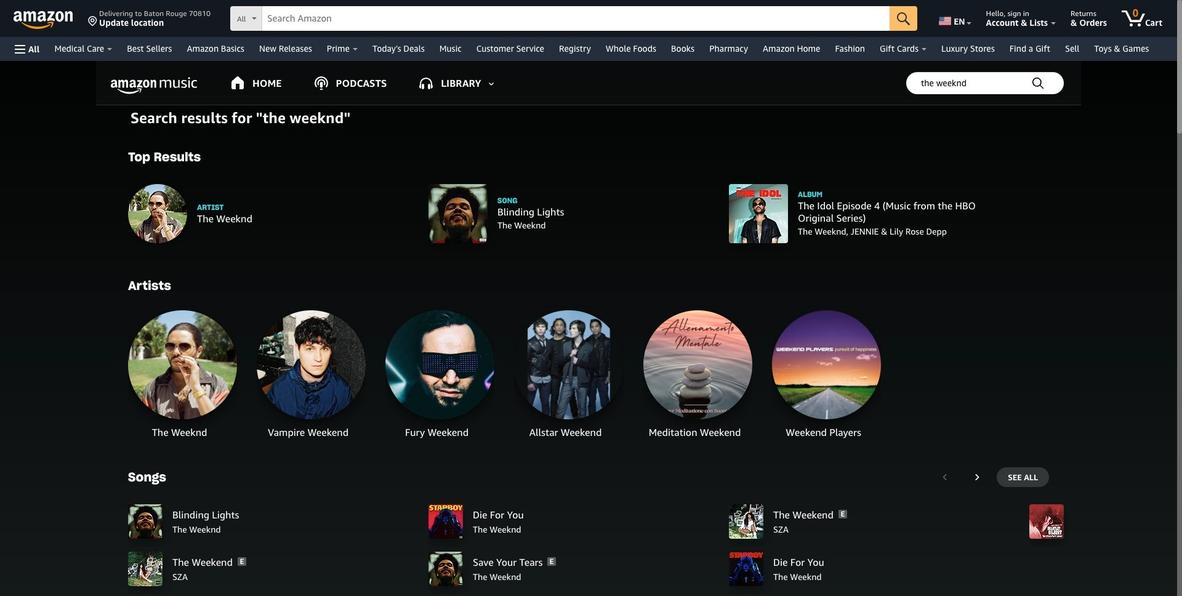 Task type: locate. For each thing, give the bounding box(es) containing it.
none submit inside navigation navigation
[[890, 6, 918, 31]]

section
[[96, 145, 1082, 251], [96, 274, 1082, 443], [96, 465, 1082, 596]]

2 vertical spatial section
[[96, 465, 1082, 596]]

3 section from the top
[[96, 465, 1082, 596]]

1 section from the top
[[96, 145, 1082, 251]]

1 vertical spatial section
[[96, 274, 1082, 443]]

amazon image
[[14, 11, 73, 30]]

None search field
[[230, 6, 918, 32]]

None submit
[[890, 6, 918, 31]]

Search search field
[[907, 72, 1065, 94]]

Search Amazon text field
[[262, 7, 890, 30]]

0 vertical spatial section
[[96, 145, 1082, 251]]



Task type: vqa. For each thing, say whether or not it's contained in the screenshot.
the rightmost treats
no



Task type: describe. For each thing, give the bounding box(es) containing it.
2 section from the top
[[96, 274, 1082, 443]]

navigation navigation
[[0, 0, 1178, 61]]

none search field inside navigation navigation
[[230, 6, 918, 32]]

amazon music image
[[111, 77, 197, 94]]



